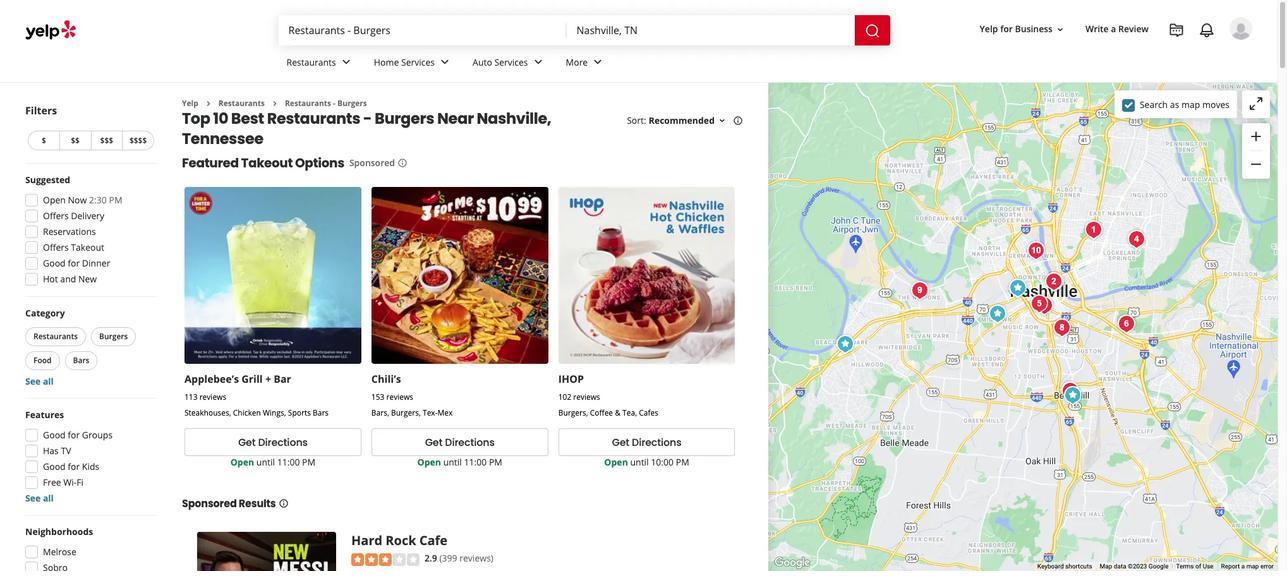 Task type: vqa. For each thing, say whether or not it's contained in the screenshot.


Task type: describe. For each thing, give the bounding box(es) containing it.
good for good for dinner
[[43, 257, 66, 269]]

filters
[[25, 104, 57, 118]]

business
[[1016, 23, 1053, 35]]

burgers button
[[91, 327, 136, 346]]

jack brown's beer & burger joint - germantown image
[[1024, 238, 1049, 263]]

bare bones butcher image
[[908, 278, 933, 303]]

tex-
[[423, 408, 438, 419]]

yelp for business button
[[975, 18, 1071, 41]]

directions for bars,
[[445, 435, 495, 450]]

get directions link for burgers,
[[559, 429, 736, 457]]

shortcuts
[[1066, 563, 1093, 570]]

zoom in image
[[1249, 129, 1264, 144]]

get directions for bars,
[[425, 435, 495, 450]]

11:00 for +
[[277, 457, 300, 469]]

a for report
[[1242, 563, 1245, 570]]

Near text field
[[577, 23, 845, 37]]

group containing neighborhoods
[[21, 526, 157, 571]]

restaurants - burgers link
[[285, 98, 367, 109]]

home services
[[374, 56, 435, 68]]

search image
[[865, 23, 880, 38]]

notifications image
[[1200, 23, 1215, 38]]

keyboard shortcuts
[[1038, 563, 1093, 570]]

1 vertical spatial restaurants link
[[219, 98, 265, 109]]

group containing features
[[21, 409, 157, 505]]

offers takeout
[[43, 241, 104, 253]]

yelp for yelp for business
[[980, 23, 999, 35]]

none field find
[[289, 23, 557, 37]]

open down suggested
[[43, 194, 66, 206]]

chili's link
[[372, 372, 401, 386]]

featured
[[182, 155, 239, 172]]

grill
[[242, 372, 263, 386]]

near
[[437, 108, 474, 129]]

see for category
[[25, 376, 41, 388]]

takeout for offers
[[71, 241, 104, 253]]

services for auto services
[[495, 56, 528, 68]]

map data ©2023 google
[[1100, 563, 1169, 570]]

data
[[1114, 563, 1127, 570]]

10:00
[[651, 457, 674, 469]]

11:00 for reviews
[[464, 457, 487, 469]]

mex
[[438, 408, 453, 419]]

yelp for 'yelp' link on the top left of page
[[182, 98, 198, 109]]

reviews for ihop
[[574, 392, 600, 403]]

neighborhoods
[[25, 526, 93, 538]]

yelp link
[[182, 98, 198, 109]]

get for bars,
[[425, 435, 443, 450]]

write a review link
[[1081, 18, 1154, 41]]

restaurants inside button
[[34, 331, 78, 342]]

open now 2:30 pm
[[43, 194, 122, 206]]

new
[[78, 273, 97, 285]]

$$$ button
[[91, 131, 122, 150]]

ihop image
[[833, 332, 858, 357]]

until for bar
[[257, 457, 275, 469]]

chili's image
[[986, 301, 1011, 327]]

1 horizontal spatial restaurants link
[[277, 46, 364, 82]]

16 info v2 image
[[278, 499, 289, 509]]

16 chevron right v2 image
[[203, 98, 214, 109]]

group containing suggested
[[21, 174, 157, 290]]

options
[[295, 155, 344, 172]]

open until 11:00 pm for +
[[231, 457, 316, 469]]

bars inside button
[[73, 355, 89, 366]]

ihop 102 reviews burgers, coffee & tea, cafes
[[559, 372, 659, 419]]

terms of use link
[[1177, 563, 1214, 570]]

get for burgers,
[[612, 435, 630, 450]]

stock & barrel image
[[1032, 293, 1058, 318]]

tennessee
[[182, 129, 264, 149]]

sponsored for sponsored results
[[182, 497, 237, 512]]

chicken
[[233, 408, 261, 419]]

all for features
[[43, 492, 54, 504]]

for for kids
[[68, 461, 80, 473]]

sponsored for sponsored
[[350, 157, 395, 169]]

pm for ihop
[[676, 457, 690, 469]]

results
[[239, 497, 276, 512]]

until for bars,
[[444, 457, 462, 469]]

bars inside applebee's grill + bar 113 reviews steakhouses, chicken wings, sports bars
[[313, 408, 329, 419]]

16 chevron down v2 image for yelp for business
[[1056, 24, 1066, 35]]

category
[[25, 307, 65, 319]]

see for features
[[25, 492, 41, 504]]

recommended
[[649, 115, 715, 127]]

now
[[68, 194, 87, 206]]

has tv
[[43, 445, 71, 457]]

ihop link
[[559, 372, 584, 386]]

burgers, inside ihop 102 reviews burgers, coffee & tea, cafes
[[559, 408, 588, 419]]

the stillery image
[[1042, 269, 1067, 294]]

offers for offers takeout
[[43, 241, 69, 253]]

hard rock cafe link
[[351, 532, 448, 549]]

2.9 star rating image
[[351, 554, 420, 566]]

hot
[[43, 273, 58, 285]]

$$
[[71, 135, 80, 146]]

good for dinner
[[43, 257, 110, 269]]

restaurants right 16 chevron right v2 image
[[219, 98, 265, 109]]

dinner
[[82, 257, 110, 269]]

expand map image
[[1249, 96, 1264, 111]]

113
[[185, 392, 198, 403]]

terms
[[1177, 563, 1194, 570]]

reviews inside applebee's grill + bar 113 reviews steakhouses, chicken wings, sports bars
[[200, 392, 226, 403]]

hot and new
[[43, 273, 97, 285]]

featured takeout options
[[182, 155, 344, 172]]

2.9 (399 reviews)
[[425, 553, 494, 565]]

see all button for features
[[25, 492, 54, 504]]

ruby tuesday image
[[1278, 442, 1288, 467]]

bars button
[[65, 351, 98, 370]]

Find text field
[[289, 23, 557, 37]]

restaurants right 16 chevron right v2 icon
[[285, 98, 331, 109]]

pm for chili's
[[489, 457, 503, 469]]

best
[[231, 108, 264, 129]]

gabby's burgers image
[[1050, 315, 1075, 340]]

error
[[1261, 563, 1274, 570]]

food button
[[25, 351, 60, 370]]

cafes
[[639, 408, 659, 419]]

steakhouses,
[[185, 408, 231, 419]]

tea,
[[623, 408, 637, 419]]

recommended button
[[649, 115, 728, 127]]

24 chevron down v2 image for home services
[[437, 55, 453, 70]]

$
[[42, 135, 46, 146]]

google
[[1149, 563, 1169, 570]]

see all for category
[[25, 376, 54, 388]]

report
[[1222, 563, 1240, 570]]

as
[[1171, 98, 1180, 110]]

offers for offers delivery
[[43, 210, 69, 222]]

until for burgers,
[[631, 457, 649, 469]]

none field the near
[[577, 23, 845, 37]]

top
[[182, 108, 210, 129]]

business categories element
[[277, 46, 1253, 82]]

hard rock cafe image
[[1043, 269, 1068, 294]]

map region
[[620, 0, 1288, 571]]

user actions element
[[970, 16, 1271, 94]]

see all for features
[[25, 492, 54, 504]]

melrose
[[43, 546, 76, 558]]

brothers burger joint image
[[1058, 378, 1084, 404]]

coffee
[[590, 408, 613, 419]]

good for kids
[[43, 461, 99, 473]]

burger king image
[[1006, 275, 1031, 301]]

bars,
[[372, 408, 389, 419]]

chili's
[[372, 372, 401, 386]]

open for ihop
[[605, 457, 628, 469]]

auto services
[[473, 56, 528, 68]]

directions for burgers,
[[632, 435, 682, 450]]

(399
[[440, 553, 457, 565]]

restaurants inside business categories element
[[287, 56, 336, 68]]

&
[[615, 408, 621, 419]]



Task type: locate. For each thing, give the bounding box(es) containing it.
sort:
[[627, 115, 646, 127]]

3 good from the top
[[43, 461, 66, 473]]

for inside "button"
[[1001, 23, 1013, 35]]

takeout for featured
[[241, 155, 293, 172]]

open down tex-
[[418, 457, 441, 469]]

see up neighborhoods
[[25, 492, 41, 504]]

burgers inside top 10 best restaurants - burgers near nashville, tennessee
[[375, 108, 434, 129]]

get down chicken at bottom left
[[238, 435, 256, 450]]

open until 11:00 pm for reviews
[[418, 457, 503, 469]]

0 vertical spatial restaurants link
[[277, 46, 364, 82]]

map
[[1182, 98, 1201, 110], [1247, 563, 1260, 570]]

0 vertical spatial yelp
[[980, 23, 999, 35]]

yelp
[[980, 23, 999, 35], [182, 98, 198, 109]]

home services link
[[364, 46, 463, 82]]

reservations
[[43, 226, 96, 238]]

2 open until 11:00 pm from the left
[[418, 457, 503, 469]]

applebee's grill + bar image
[[1061, 383, 1086, 408]]

get directions for burgers,
[[612, 435, 682, 450]]

zoom out image
[[1249, 157, 1264, 172]]

2 until from the left
[[444, 457, 462, 469]]

reviews inside chili's 153 reviews bars, burgers, tex-mex
[[387, 392, 413, 403]]

open for applebee's grill + bar
[[231, 457, 254, 469]]

bars right sports
[[313, 408, 329, 419]]

1 vertical spatial all
[[43, 492, 54, 504]]

1 vertical spatial see all
[[25, 492, 54, 504]]

1 until from the left
[[257, 457, 275, 469]]

16 info v2 image
[[733, 116, 743, 126], [398, 158, 408, 168]]

0 vertical spatial 16 chevron down v2 image
[[1056, 24, 1066, 35]]

16 info v2 image right recommended dropdown button
[[733, 116, 743, 126]]

good for good for groups
[[43, 429, 66, 441]]

0 vertical spatial see all
[[25, 376, 54, 388]]

applebee's grill + bar link
[[185, 372, 291, 386]]

1 directions from the left
[[258, 435, 308, 450]]

for down the offers takeout on the left of page
[[68, 257, 80, 269]]

1 offers from the top
[[43, 210, 69, 222]]

0 horizontal spatial restaurants link
[[219, 98, 265, 109]]

None search field
[[278, 15, 893, 46]]

until left 10:00
[[631, 457, 649, 469]]

a for write
[[1112, 23, 1117, 35]]

get directions down wings,
[[238, 435, 308, 450]]

hard rock cafe
[[351, 532, 448, 549]]

16 chevron down v2 image
[[1056, 24, 1066, 35], [718, 116, 728, 126]]

1 vertical spatial takeout
[[71, 241, 104, 253]]

2 horizontal spatial until
[[631, 457, 649, 469]]

24 chevron down v2 image for restaurants
[[339, 55, 354, 70]]

services for home services
[[401, 56, 435, 68]]

restaurants up restaurants - burgers
[[287, 56, 336, 68]]

0 horizontal spatial bars
[[73, 355, 89, 366]]

2 reviews from the left
[[387, 392, 413, 403]]

yelp left 16 chevron right v2 image
[[182, 98, 198, 109]]

3 24 chevron down v2 image from the left
[[531, 55, 546, 70]]

1 horizontal spatial open until 11:00 pm
[[418, 457, 503, 469]]

1 get directions link from the left
[[185, 429, 361, 457]]

24 chevron down v2 image left auto
[[437, 55, 453, 70]]

0 horizontal spatial 11:00
[[277, 457, 300, 469]]

until up results
[[257, 457, 275, 469]]

directions up 10:00
[[632, 435, 682, 450]]

2 horizontal spatial get directions
[[612, 435, 682, 450]]

yelp left business
[[980, 23, 999, 35]]

see all down free
[[25, 492, 54, 504]]

2 all from the top
[[43, 492, 54, 504]]

1 horizontal spatial 11:00
[[464, 457, 487, 469]]

review
[[1119, 23, 1149, 35]]

good for good for kids
[[43, 461, 66, 473]]

2 see from the top
[[25, 492, 41, 504]]

0 vertical spatial a
[[1112, 23, 1117, 35]]

group containing category
[[23, 307, 157, 388]]

0 vertical spatial all
[[43, 376, 54, 388]]

see all button down free
[[25, 492, 54, 504]]

©2023
[[1128, 563, 1148, 570]]

all for category
[[43, 376, 54, 388]]

get for bar
[[238, 435, 256, 450]]

16 chevron down v2 image inside "yelp for business" "button"
[[1056, 24, 1066, 35]]

2 services from the left
[[495, 56, 528, 68]]

-
[[333, 98, 336, 109], [363, 108, 372, 129]]

1 horizontal spatial get directions link
[[372, 429, 548, 457]]

restaurants down the category
[[34, 331, 78, 342]]

2 horizontal spatial 24 chevron down v2 image
[[531, 55, 546, 70]]

map for error
[[1247, 563, 1260, 570]]

open for chili's
[[418, 457, 441, 469]]

open up sponsored results
[[231, 457, 254, 469]]

see all button for category
[[25, 376, 54, 388]]

+
[[265, 372, 271, 386]]

0 horizontal spatial 24 chevron down v2 image
[[339, 55, 354, 70]]

offers
[[43, 210, 69, 222], [43, 241, 69, 253]]

1 horizontal spatial bars
[[313, 408, 329, 419]]

for for groups
[[68, 429, 80, 441]]

1 horizontal spatial sponsored
[[350, 157, 395, 169]]

2 offers from the top
[[43, 241, 69, 253]]

open
[[43, 194, 66, 206], [231, 457, 254, 469], [418, 457, 441, 469], [605, 457, 628, 469]]

yelp inside "button"
[[980, 23, 999, 35]]

sponsored down top 10 best restaurants - burgers near nashville, tennessee
[[350, 157, 395, 169]]

restaurants
[[287, 56, 336, 68], [219, 98, 265, 109], [285, 98, 331, 109], [267, 108, 360, 129], [34, 331, 78, 342]]

restaurants link right 16 chevron right v2 image
[[219, 98, 265, 109]]

16 chevron down v2 image inside recommended dropdown button
[[718, 116, 728, 126]]

1 get from the left
[[238, 435, 256, 450]]

ihop
[[559, 372, 584, 386]]

applebee's grill + bar 113 reviews steakhouses, chicken wings, sports bars
[[185, 372, 329, 419]]

kids
[[82, 461, 99, 473]]

wi-
[[63, 477, 77, 489]]

good up hot at the top left
[[43, 257, 66, 269]]

1 horizontal spatial directions
[[445, 435, 495, 450]]

restaurants inside top 10 best restaurants - burgers near nashville, tennessee
[[267, 108, 360, 129]]

0 vertical spatial see
[[25, 376, 41, 388]]

open until 10:00 pm
[[605, 457, 690, 469]]

0 horizontal spatial reviews
[[200, 392, 226, 403]]

0 vertical spatial see all button
[[25, 376, 54, 388]]

cledis image
[[1114, 311, 1140, 337]]

directions for bar
[[258, 435, 308, 450]]

burgers inside button
[[99, 331, 128, 342]]

0 horizontal spatial sponsored
[[182, 497, 237, 512]]

16 chevron down v2 image for recommended
[[718, 116, 728, 126]]

more link
[[556, 46, 616, 82]]

pm for applebee's grill + bar
[[302, 457, 316, 469]]

services right home
[[401, 56, 435, 68]]

2 vertical spatial good
[[43, 461, 66, 473]]

a
[[1112, 23, 1117, 35], [1242, 563, 1245, 570]]

1 vertical spatial map
[[1247, 563, 1260, 570]]

has
[[43, 445, 59, 457]]

2 get directions link from the left
[[372, 429, 548, 457]]

1 horizontal spatial map
[[1247, 563, 1260, 570]]

offers up reservations
[[43, 210, 69, 222]]

of
[[1196, 563, 1202, 570]]

fi
[[77, 477, 83, 489]]

16 chevron right v2 image
[[270, 98, 280, 109]]

1 vertical spatial yelp
[[182, 98, 198, 109]]

1 get directions from the left
[[238, 435, 308, 450]]

0 horizontal spatial 16 info v2 image
[[398, 158, 408, 168]]

good for groups
[[43, 429, 113, 441]]

2 get from the left
[[425, 435, 443, 450]]

services right auto
[[495, 56, 528, 68]]

reviews right 153
[[387, 392, 413, 403]]

1 horizontal spatial 24 chevron down v2 image
[[437, 55, 453, 70]]

wings,
[[263, 408, 286, 419]]

a right write
[[1112, 23, 1117, 35]]

0 vertical spatial 16 info v2 image
[[733, 116, 743, 126]]

get directions up 'open until 10:00 pm'
[[612, 435, 682, 450]]

3 reviews from the left
[[574, 392, 600, 403]]

offers down reservations
[[43, 241, 69, 253]]

nashville,
[[477, 108, 551, 129]]

2 get directions from the left
[[425, 435, 495, 450]]

use
[[1203, 563, 1214, 570]]

1 vertical spatial sponsored
[[182, 497, 237, 512]]

see down the food button
[[25, 376, 41, 388]]

suggested
[[25, 174, 70, 186]]

for for dinner
[[68, 257, 80, 269]]

1 vertical spatial 16 chevron down v2 image
[[718, 116, 728, 126]]

0 horizontal spatial get directions
[[238, 435, 308, 450]]

24 chevron down v2 image left home
[[339, 55, 354, 70]]

1 see all from the top
[[25, 376, 54, 388]]

None field
[[289, 23, 557, 37], [577, 23, 845, 37]]

1 horizontal spatial yelp
[[980, 23, 999, 35]]

takeout down best
[[241, 155, 293, 172]]

1 11:00 from the left
[[277, 457, 300, 469]]

2 good from the top
[[43, 429, 66, 441]]

3 get directions link from the left
[[559, 429, 736, 457]]

0 horizontal spatial services
[[401, 56, 435, 68]]

1 horizontal spatial -
[[363, 108, 372, 129]]

0 horizontal spatial burgers,
[[391, 408, 421, 419]]

burger republic image
[[1027, 291, 1053, 316]]

3 get from the left
[[612, 435, 630, 450]]

all down free
[[43, 492, 54, 504]]

3 get directions from the left
[[612, 435, 682, 450]]

1 burgers, from the left
[[391, 408, 421, 419]]

1 none field from the left
[[289, 23, 557, 37]]

good
[[43, 257, 66, 269], [43, 429, 66, 441], [43, 461, 66, 473]]

153
[[372, 392, 385, 403]]

0 horizontal spatial takeout
[[71, 241, 104, 253]]

2 see all from the top
[[25, 492, 54, 504]]

$$$$
[[130, 135, 147, 146]]

16 chevron down v2 image right 'recommended'
[[718, 116, 728, 126]]

tv
[[61, 445, 71, 457]]

1 horizontal spatial services
[[495, 56, 528, 68]]

the pharmacy image
[[1082, 217, 1107, 242]]

2 horizontal spatial reviews
[[574, 392, 600, 403]]

1 vertical spatial good
[[43, 429, 66, 441]]

1 open until 11:00 pm from the left
[[231, 457, 316, 469]]

1 vertical spatial bars
[[313, 408, 329, 419]]

moves
[[1203, 98, 1230, 110]]

free wi-fi
[[43, 477, 83, 489]]

directions down the mex
[[445, 435, 495, 450]]

reviews up steakhouses, on the left of the page
[[200, 392, 226, 403]]

2 horizontal spatial burgers
[[375, 108, 434, 129]]

0 horizontal spatial a
[[1112, 23, 1117, 35]]

for for business
[[1001, 23, 1013, 35]]

groups
[[82, 429, 113, 441]]

delivery
[[71, 210, 104, 222]]

0 horizontal spatial get
[[238, 435, 256, 450]]

2:30
[[89, 194, 107, 206]]

16 info v2 image for featured takeout options
[[398, 158, 408, 168]]

1 vertical spatial a
[[1242, 563, 1245, 570]]

good up has tv
[[43, 429, 66, 441]]

report a map error link
[[1222, 563, 1274, 570]]

terms of use
[[1177, 563, 1214, 570]]

2 burgers, from the left
[[559, 408, 588, 419]]

1 24 chevron down v2 image from the left
[[339, 55, 354, 70]]

see all down the food button
[[25, 376, 54, 388]]

get directions
[[238, 435, 308, 450], [425, 435, 495, 450], [612, 435, 682, 450]]

24 chevron down v2 image inside the home services link
[[437, 55, 453, 70]]

2 see all button from the top
[[25, 492, 54, 504]]

reviews)
[[460, 553, 494, 565]]

get down &
[[612, 435, 630, 450]]

0 vertical spatial offers
[[43, 210, 69, 222]]

0 horizontal spatial map
[[1182, 98, 1201, 110]]

0 horizontal spatial none field
[[289, 23, 557, 37]]

get directions down the mex
[[425, 435, 495, 450]]

2 24 chevron down v2 image from the left
[[437, 55, 453, 70]]

0 horizontal spatial open until 11:00 pm
[[231, 457, 316, 469]]

- inside top 10 best restaurants - burgers near nashville, tennessee
[[363, 108, 372, 129]]

1 all from the top
[[43, 376, 54, 388]]

auto services link
[[463, 46, 556, 82]]

bars
[[73, 355, 89, 366], [313, 408, 329, 419]]

reviews inside ihop 102 reviews burgers, coffee & tea, cafes
[[574, 392, 600, 403]]

1 horizontal spatial get
[[425, 435, 443, 450]]

0 horizontal spatial until
[[257, 457, 275, 469]]

restaurants link up restaurants - burgers
[[277, 46, 364, 82]]

dreamburger image
[[1125, 227, 1150, 252]]

reviews up "coffee"
[[574, 392, 600, 403]]

get directions link for bars,
[[372, 429, 548, 457]]

1 vertical spatial offers
[[43, 241, 69, 253]]

see
[[25, 376, 41, 388], [25, 492, 41, 504]]

2 horizontal spatial directions
[[632, 435, 682, 450]]

0 horizontal spatial yelp
[[182, 98, 198, 109]]

1 horizontal spatial until
[[444, 457, 462, 469]]

16 info v2 image down top 10 best restaurants - burgers near nashville, tennessee
[[398, 158, 408, 168]]

burgers,
[[391, 408, 421, 419], [559, 408, 588, 419]]

burgers, left tex-
[[391, 408, 421, 419]]

2 horizontal spatial get directions link
[[559, 429, 736, 457]]

for up wi-
[[68, 461, 80, 473]]

1 horizontal spatial reviews
[[387, 392, 413, 403]]

features
[[25, 409, 64, 421]]

top 10 best restaurants - burgers near nashville, tennessee
[[182, 108, 551, 149]]

restaurants button
[[25, 327, 86, 346]]

and
[[60, 273, 76, 285]]

burgers, down 102
[[559, 408, 588, 419]]

1 good from the top
[[43, 257, 66, 269]]

see all button down the food button
[[25, 376, 54, 388]]

1 horizontal spatial get directions
[[425, 435, 495, 450]]

open until 11:00 pm down the mex
[[418, 457, 503, 469]]

directions down wings,
[[258, 435, 308, 450]]

chili's 153 reviews bars, burgers, tex-mex
[[372, 372, 453, 419]]

1 horizontal spatial none field
[[577, 23, 845, 37]]

search
[[1140, 98, 1168, 110]]

until down the mex
[[444, 457, 462, 469]]

1 horizontal spatial burgers,
[[559, 408, 588, 419]]

2.9
[[425, 553, 437, 565]]

open until 11:00 pm up 16 info v2 icon
[[231, 457, 316, 469]]

2 horizontal spatial get
[[612, 435, 630, 450]]

$ button
[[28, 131, 59, 150]]

0 vertical spatial map
[[1182, 98, 1201, 110]]

get directions link for bar
[[185, 429, 361, 457]]

2 11:00 from the left
[[464, 457, 487, 469]]

get down tex-
[[425, 435, 443, 450]]

102
[[559, 392, 572, 403]]

16 chevron down v2 image right business
[[1056, 24, 1066, 35]]

2 none field from the left
[[577, 23, 845, 37]]

pm
[[109, 194, 122, 206], [302, 457, 316, 469], [489, 457, 503, 469], [676, 457, 690, 469]]

0 vertical spatial sponsored
[[350, 157, 395, 169]]

1 see all button from the top
[[25, 376, 54, 388]]

jeremy m. image
[[1230, 17, 1253, 40]]

1 horizontal spatial a
[[1242, 563, 1245, 570]]

cafe
[[420, 532, 448, 549]]

1 see from the top
[[25, 376, 41, 388]]

map right the as
[[1182, 98, 1201, 110]]

group
[[1243, 123, 1271, 179], [21, 174, 157, 290], [23, 307, 157, 388], [21, 409, 157, 505], [21, 526, 157, 571]]

3 directions from the left
[[632, 435, 682, 450]]

all down the food button
[[43, 376, 54, 388]]

yelp for business
[[980, 23, 1053, 35]]

get directions for bar
[[238, 435, 308, 450]]

1 horizontal spatial takeout
[[241, 155, 293, 172]]

16 info v2 image for top 10 best restaurants - burgers near nashville, tennessee
[[733, 116, 743, 126]]

hard
[[351, 532, 383, 549]]

0 vertical spatial bars
[[73, 355, 89, 366]]

map
[[1100, 563, 1113, 570]]

0 horizontal spatial directions
[[258, 435, 308, 450]]

burgers, inside chili's 153 reviews bars, burgers, tex-mex
[[391, 408, 421, 419]]

1 horizontal spatial 16 info v2 image
[[733, 116, 743, 126]]

1 reviews from the left
[[200, 392, 226, 403]]

0 horizontal spatial get directions link
[[185, 429, 361, 457]]

0 horizontal spatial burgers
[[99, 331, 128, 342]]

1 horizontal spatial 16 chevron down v2 image
[[1056, 24, 1066, 35]]

24 chevron down v2 image
[[339, 55, 354, 70], [437, 55, 453, 70], [531, 55, 546, 70]]

24 chevron down v2 image right auto services
[[531, 55, 546, 70]]

sports
[[288, 408, 311, 419]]

0 horizontal spatial 16 chevron down v2 image
[[718, 116, 728, 126]]

sponsored left results
[[182, 497, 237, 512]]

0 horizontal spatial -
[[333, 98, 336, 109]]

reviews for chili's
[[387, 392, 413, 403]]

bars down restaurants button
[[73, 355, 89, 366]]

1 vertical spatial see
[[25, 492, 41, 504]]

3 until from the left
[[631, 457, 649, 469]]

good up free
[[43, 461, 66, 473]]

24 chevron down v2 image for auto services
[[531, 55, 546, 70]]

services
[[401, 56, 435, 68], [495, 56, 528, 68]]

1 vertical spatial see all button
[[25, 492, 54, 504]]

keyboard shortcuts button
[[1038, 563, 1093, 571]]

1 services from the left
[[401, 56, 435, 68]]

2 directions from the left
[[445, 435, 495, 450]]

a right report
[[1242, 563, 1245, 570]]

map left error
[[1247, 563, 1260, 570]]

get directions link down the mex
[[372, 429, 548, 457]]

takeout up dinner
[[71, 241, 104, 253]]

search as map moves
[[1140, 98, 1230, 110]]

for left business
[[1001, 23, 1013, 35]]

projects image
[[1169, 23, 1185, 38]]

0 vertical spatial takeout
[[241, 155, 293, 172]]

get directions link down wings,
[[185, 429, 361, 457]]

get directions link down cafes at the bottom
[[559, 429, 736, 457]]

get
[[238, 435, 256, 450], [425, 435, 443, 450], [612, 435, 630, 450]]

map for moves
[[1182, 98, 1201, 110]]

for up tv
[[68, 429, 80, 441]]

24 chevron down v2 image
[[591, 55, 606, 70]]

keyboard
[[1038, 563, 1064, 570]]

open left 10:00
[[605, 457, 628, 469]]

more
[[566, 56, 588, 68]]

1 vertical spatial 16 info v2 image
[[398, 158, 408, 168]]

restaurants up options
[[267, 108, 360, 129]]

1 horizontal spatial burgers
[[338, 98, 367, 109]]

0 vertical spatial good
[[43, 257, 66, 269]]

auto
[[473, 56, 492, 68]]

google image
[[772, 555, 814, 571]]

directions
[[258, 435, 308, 450], [445, 435, 495, 450], [632, 435, 682, 450]]

24 chevron down v2 image inside auto services link
[[531, 55, 546, 70]]

applebee's
[[185, 372, 239, 386]]



